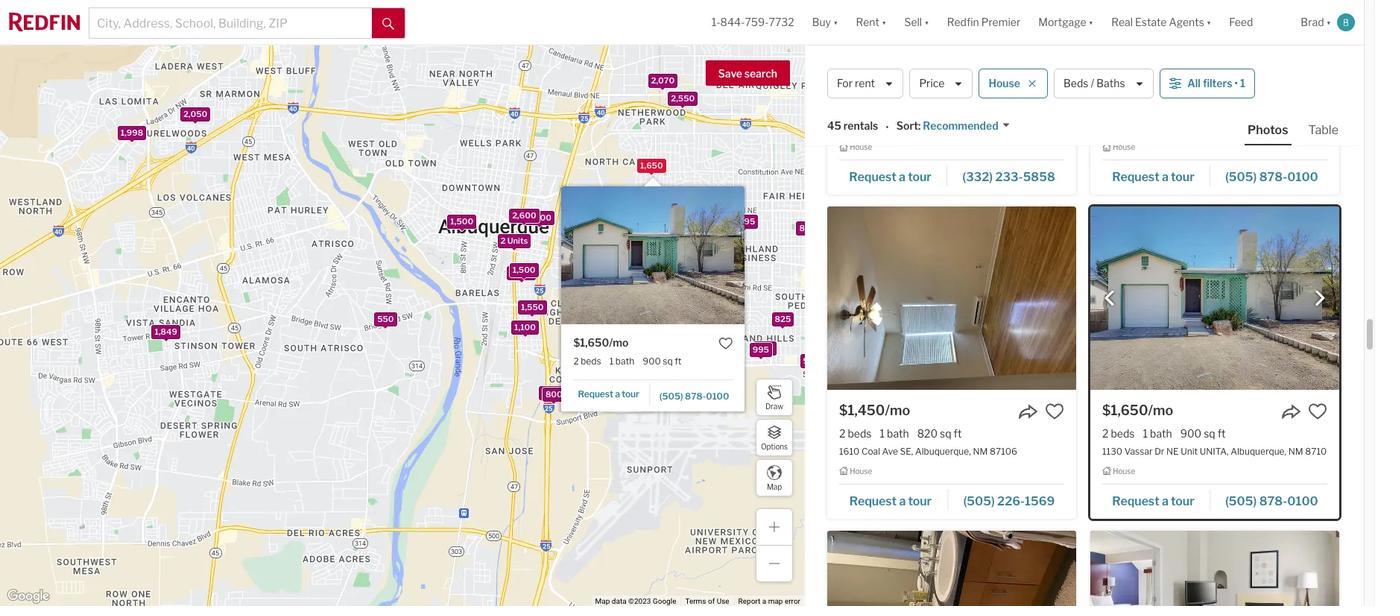 Task type: vqa. For each thing, say whether or not it's contained in the screenshot.
Add a commute button
no



Task type: describe. For each thing, give the bounding box(es) containing it.
map region
[[0, 0, 855, 606]]

ave
[[883, 446, 899, 457]]

terms of use
[[686, 597, 730, 606]]

request inside dialog
[[578, 389, 614, 400]]

filters
[[1203, 77, 1233, 90]]

1,100
[[515, 322, 536, 332]]

a for $1,450 /mo's request a tour button
[[900, 494, 906, 508]]

233-
[[996, 170, 1024, 184]]

878- inside the map region
[[685, 391, 706, 402]]

favorite button checkbox inside the map region
[[719, 336, 733, 351]]

sell ▾ button
[[905, 0, 930, 45]]

photo of 1130 vassar dr ne unit unita, albuquerque, nm 87106 image inside the map region
[[562, 187, 745, 324]]

346jefferson,
[[1208, 122, 1278, 133]]

house for $1,650 /mo
[[1113, 467, 1136, 476]]

favorite button checkbox
[[1045, 78, 1065, 97]]

1610
[[840, 446, 860, 457]]

request a tour for $800 /mo
[[850, 170, 932, 184]]

550
[[377, 314, 394, 325]]

albuquerque
[[828, 60, 929, 80]]

ne for dr
[[1167, 446, 1179, 457]]

google
[[653, 597, 677, 606]]

save
[[719, 67, 743, 80]]

tour for $800 /mo
[[908, 170, 932, 184]]

favorite button image inside the map region
[[719, 336, 733, 351]]

(505) 878-0100 inside the map region
[[660, 391, 730, 402]]

(505) left 226-
[[964, 494, 995, 508]]

baths
[[1097, 77, 1126, 90]]

1130 vassar dr ne unit unita, albuquerque, nm 87106
[[1103, 446, 1333, 457]]

2,600
[[512, 210, 537, 221]]

0 vertical spatial 878-
[[1260, 170, 1288, 184]]

favorite button image for $1,450 /mo
[[1045, 402, 1065, 421]]

0 horizontal spatial 87106
[[990, 446, 1018, 457]]

request a tour inside the map region
[[578, 389, 640, 400]]

se,
[[900, 446, 914, 457]]

1,785
[[632, 238, 654, 248]]

ne for st
[[1174, 122, 1187, 133]]

970
[[683, 329, 700, 340]]

2,000
[[595, 321, 619, 332]]

buy ▾ button
[[804, 0, 847, 45]]

2 inside dialog
[[574, 356, 579, 367]]

• for all filters • 1
[[1235, 77, 1239, 90]]

use
[[717, 597, 730, 606]]

346 jefferson st ne unit 346jefferson, albuquerque, nm 8710
[[1103, 122, 1376, 133]]

©2023
[[629, 597, 651, 606]]

favorite button image for $800 /mo
[[1045, 78, 1065, 97]]

2 beds for $1,450
[[840, 427, 872, 440]]

for
[[837, 77, 853, 90]]

beds / baths
[[1064, 77, 1126, 90]]

house inside 'house' 'button'
[[989, 77, 1021, 90]]

▾ for brad ▾
[[1327, 16, 1332, 29]]

625
[[635, 237, 651, 248]]

$1,650 for favorite button checkbox for (505) 878-0100
[[1103, 402, 1149, 418]]

beds / baths button
[[1054, 69, 1154, 98]]

user photo image
[[1338, 13, 1356, 31]]

house for $800 /mo
[[850, 143, 873, 152]]

226-
[[998, 494, 1025, 508]]

google image
[[4, 587, 53, 606]]

1 vertical spatial 985
[[803, 355, 820, 366]]

(332) 233-5858 link
[[948, 163, 1065, 188]]

agents
[[1170, 16, 1205, 29]]

bath up jefferson
[[1151, 103, 1173, 116]]

(332)
[[963, 170, 993, 184]]

1,095
[[670, 327, 693, 337]]

st for transport
[[908, 122, 917, 133]]

City, Address, School, Building, ZIP search field
[[89, 8, 372, 38]]

1 bath up dr
[[1143, 427, 1173, 440]]

900 inside dialog
[[643, 356, 661, 367]]

beds for $1,450
[[848, 427, 872, 440]]

845
[[567, 238, 583, 249]]

$1,450 /mo
[[840, 402, 911, 418]]

759-
[[745, 16, 769, 29]]

unit for 1130
[[1181, 446, 1198, 457]]

request a tour button down jefferson
[[1103, 165, 1211, 187]]

2 beds inside the map region
[[574, 356, 602, 367]]

/mo inside the map region
[[609, 336, 629, 349]]

/mo left all
[[1148, 78, 1173, 94]]

terms
[[686, 597, 707, 606]]

1569
[[1025, 494, 1055, 508]]

st for jefferson
[[1163, 122, 1172, 133]]

map
[[769, 597, 783, 606]]

▾ for mortgage ▾
[[1089, 16, 1094, 29]]

45
[[828, 120, 842, 132]]

a for request a tour button in the the map region
[[615, 389, 620, 400]]

0 horizontal spatial 1,500
[[451, 216, 474, 227]]

sq for $1,450 /mo
[[940, 427, 952, 440]]

1,285
[[713, 191, 735, 202]]

2 beds for $1,650
[[1103, 427, 1135, 440]]

1,000
[[510, 268, 533, 278]]

map data ©2023 google
[[595, 597, 677, 606]]

report a map error
[[739, 597, 801, 606]]

1,550
[[521, 302, 544, 313]]

buy ▾ button
[[813, 0, 838, 45]]

tour for $1,450 /mo
[[909, 494, 932, 508]]

1 bath up ave
[[880, 427, 909, 440]]

/mo for (332) 233-5858
[[876, 78, 901, 94]]

table button
[[1306, 122, 1342, 144]]

1 horizontal spatial favorite button image
[[1309, 402, 1328, 421]]

data
[[612, 597, 627, 606]]

ft inside dialog
[[675, 356, 682, 367]]

:
[[919, 120, 921, 132]]

remove house image
[[1028, 79, 1037, 88]]

buy
[[813, 16, 831, 29]]

2 vertical spatial 0100
[[1288, 494, 1319, 508]]

a for $800 /mo request a tour button
[[899, 170, 906, 184]]

1 horizontal spatial 825
[[800, 223, 816, 233]]

transport
[[865, 122, 906, 133]]

options
[[761, 442, 788, 451]]

for rent
[[837, 77, 875, 90]]

844-
[[721, 16, 745, 29]]

bath inside the map region
[[616, 356, 635, 367]]

rent
[[855, 77, 875, 90]]

albuquerque rentals
[[828, 60, 992, 80]]

ft for $1,650
[[1218, 427, 1226, 440]]

albuquerque, right unita,
[[1231, 446, 1287, 457]]

house button
[[979, 69, 1048, 98]]

sell
[[905, 16, 923, 29]]

▾ inside "link"
[[1207, 16, 1212, 29]]

previous button image
[[1103, 291, 1118, 306]]

vassar
[[1125, 446, 1153, 457]]

request for $800 /mo
[[850, 170, 897, 184]]

$1,395
[[1103, 78, 1148, 94]]

price button
[[910, 69, 973, 98]]

635
[[603, 234, 620, 244]]

beds inside dialog
[[581, 356, 602, 367]]

all
[[1188, 77, 1201, 90]]

sort :
[[897, 120, 921, 132]]

sell ▾ button
[[896, 0, 939, 45]]

report
[[739, 597, 761, 606]]

1 vertical spatial 825
[[775, 314, 791, 325]]

2 vertical spatial 878-
[[1260, 494, 1288, 508]]



Task type: locate. For each thing, give the bounding box(es) containing it.
$1,650 /mo inside dialog
[[574, 336, 629, 349]]

ft for $1,450
[[954, 427, 962, 440]]

albuquerque,
[[972, 122, 1028, 133], [1280, 122, 1336, 133], [916, 446, 971, 457], [1231, 446, 1287, 457]]

1 horizontal spatial favorite button checkbox
[[1045, 402, 1065, 421]]

real estate agents ▾ link
[[1112, 0, 1212, 45]]

st right jefferson
[[1163, 122, 1172, 133]]

brad
[[1301, 16, 1325, 29]]

/mo for (505) 226-1569
[[885, 402, 911, 418]]

2 beds
[[574, 356, 602, 367], [840, 427, 872, 440], [1103, 427, 1135, 440]]

photo of 3300 prospect ave ne unit sonesta, albuquerque, nm 87107 image
[[1091, 531, 1340, 606]]

dialog containing $1,650
[[562, 178, 745, 412]]

unit right "sort"
[[919, 122, 936, 133]]

900 down 1,075
[[643, 356, 661, 367]]

• right the filters
[[1235, 77, 1239, 90]]

0 vertical spatial 1,395
[[733, 217, 756, 227]]

(505) down 1130 vassar dr ne unit unita, albuquerque, nm 87106
[[1226, 494, 1257, 508]]

unit down all
[[1189, 122, 1206, 133]]

$1,650 /mo down 2,000
[[574, 336, 629, 349]]

1,500
[[451, 216, 474, 227], [513, 264, 536, 275]]

house down "coal"
[[850, 467, 873, 476]]

825
[[800, 223, 816, 233], [775, 314, 791, 325]]

$1,650 /mo for favorite button checkbox for (505) 878-0100
[[1103, 402, 1174, 418]]

rent ▾ button
[[856, 0, 887, 45]]

1 bath
[[1143, 103, 1173, 116], [610, 356, 635, 367], [880, 427, 909, 440], [1143, 427, 1173, 440]]

2,400
[[528, 213, 552, 223]]

request a tour button down dr
[[1103, 489, 1211, 511]]

• inside button
[[1235, 77, 1239, 90]]

2 horizontal spatial ft
[[1218, 427, 1226, 440]]

(505) 226-1569
[[964, 494, 1055, 508]]

a inside the map region
[[615, 389, 620, 400]]

1 horizontal spatial 985
[[803, 355, 820, 366]]

1 up the vassar
[[1143, 427, 1148, 440]]

900 sq ft up unita,
[[1181, 427, 1226, 440]]

▾ right buy
[[834, 16, 838, 29]]

request a tour button for $800 /mo
[[840, 165, 948, 187]]

redfin premier
[[948, 16, 1021, 29]]

995 up "draw" button
[[753, 345, 770, 355]]

1 inside the map region
[[610, 356, 614, 367]]

2
[[501, 235, 506, 246], [574, 356, 579, 367], [840, 427, 846, 440], [1103, 427, 1109, 440]]

1 vertical spatial 2,550
[[542, 388, 566, 399]]

request a tour for $1,450 /mo
[[850, 494, 932, 508]]

0100 inside the map region
[[706, 391, 730, 402]]

photo of 3003 transport st unit private, albuquerque, nm 87106 image
[[828, 0, 1077, 66]]

coal
[[862, 446, 881, 457]]

1 vertical spatial $1,650 /mo
[[1103, 402, 1174, 418]]

request a tour button down transport
[[840, 165, 948, 187]]

1 vertical spatial map
[[595, 597, 610, 606]]

unit left unita,
[[1181, 446, 1198, 457]]

albuquerque, left 8710
[[1280, 122, 1336, 133]]

1 horizontal spatial 1,500
[[513, 264, 536, 275]]

0 vertical spatial •
[[1235, 77, 1239, 90]]

request right "800"
[[578, 389, 614, 400]]

request a tour button for $1,450 /mo
[[840, 489, 948, 511]]

mortgage ▾ button
[[1030, 0, 1103, 45]]

3 ▾ from the left
[[925, 16, 930, 29]]

1 horizontal spatial $1,650
[[1103, 402, 1149, 418]]

1 vertical spatial •
[[886, 121, 889, 133]]

real estate agents ▾ button
[[1103, 0, 1221, 45]]

▾ right "brad"
[[1327, 16, 1332, 29]]

sq right the 820 at bottom
[[940, 427, 952, 440]]

st left :
[[908, 122, 917, 133]]

0 horizontal spatial •
[[886, 121, 889, 133]]

request a tour down jefferson
[[1113, 170, 1195, 184]]

▾ right sell on the top of page
[[925, 16, 930, 29]]

redfin premier button
[[939, 0, 1030, 45]]

/mo for (505) 878-0100
[[1149, 402, 1174, 418]]

house for $1,450 /mo
[[850, 467, 873, 476]]

request down "coal"
[[850, 494, 897, 508]]

(505) 878-0100 down 1130 vassar dr ne unit unita, albuquerque, nm 87106
[[1226, 494, 1319, 508]]

▾ for buy ▾
[[834, 16, 838, 29]]

price
[[920, 77, 945, 90]]

request a tour down dr
[[1113, 494, 1195, 508]]

(505) 878-0100 link for request a tour button in the the map region
[[650, 385, 733, 405]]

0 horizontal spatial 2 beds
[[574, 356, 602, 367]]

request a tour for $1,650 /mo
[[1113, 494, 1195, 508]]

1 vertical spatial 878-
[[685, 391, 706, 402]]

1 horizontal spatial 2,550
[[671, 93, 695, 103]]

request a tour button right "800"
[[574, 383, 650, 406]]

favorite button image
[[1045, 78, 1065, 97], [1045, 402, 1065, 421]]

0 vertical spatial map
[[767, 482, 782, 491]]

units
[[508, 235, 528, 246]]

7732
[[769, 16, 795, 29]]

(505) down "346jefferson," on the top of page
[[1226, 170, 1257, 184]]

1 bath inside the map region
[[610, 356, 635, 367]]

unita,
[[1200, 446, 1229, 457]]

ft down 975
[[675, 356, 682, 367]]

2 horizontal spatial beds
[[1111, 427, 1135, 440]]

1 bath down 2,000
[[610, 356, 635, 367]]

1 horizontal spatial •
[[1235, 77, 1239, 90]]

0 vertical spatial favorite button image
[[1045, 78, 1065, 97]]

request for $1,450 /mo
[[850, 494, 897, 508]]

save search
[[719, 67, 778, 80]]

850
[[631, 296, 648, 307]]

ne
[[1174, 122, 1187, 133], [1167, 446, 1179, 457]]

bath up dr
[[1151, 427, 1173, 440]]

real estate agents ▾
[[1112, 16, 1212, 29]]

house down 1130
[[1113, 467, 1136, 476]]

0 horizontal spatial 900
[[643, 356, 661, 367]]

search
[[745, 67, 778, 80]]

bath down 2,000
[[616, 356, 635, 367]]

0 horizontal spatial $1,650 /mo
[[574, 336, 629, 349]]

0 vertical spatial $1,650
[[574, 336, 609, 349]]

1,395 down 1,285
[[733, 217, 756, 227]]

0 horizontal spatial 1,395
[[642, 296, 665, 307]]

0 horizontal spatial st
[[908, 122, 917, 133]]

st
[[908, 122, 917, 133], [1163, 122, 1172, 133]]

(505) 878-0100 link for request a tour button related to $1,650 /mo
[[1211, 487, 1328, 513]]

request a tour down transport
[[850, 170, 932, 184]]

$1,650 inside dialog
[[574, 336, 609, 349]]

0 horizontal spatial 995
[[579, 210, 596, 221]]

map for map
[[767, 482, 782, 491]]

0 vertical spatial 825
[[800, 223, 816, 233]]

nm
[[1030, 122, 1045, 133], [1338, 122, 1353, 133], [973, 446, 988, 457], [1289, 446, 1304, 457]]

sq
[[663, 356, 673, 367], [940, 427, 952, 440], [1204, 427, 1216, 440]]

draw button
[[756, 379, 793, 416]]

(505) 878-0100 down photos button
[[1226, 170, 1319, 184]]

a
[[899, 170, 906, 184], [1162, 170, 1169, 184], [615, 389, 620, 400], [900, 494, 906, 508], [1162, 494, 1169, 508], [763, 597, 767, 606]]

favorite button checkbox
[[719, 336, 733, 351], [1045, 402, 1065, 421], [1309, 402, 1328, 421]]

900 up unita,
[[1181, 427, 1202, 440]]

favorite button checkbox for (505) 226-1569
[[1045, 402, 1065, 421]]

sell ▾
[[905, 16, 930, 29]]

0 horizontal spatial 900 sq ft
[[643, 356, 682, 367]]

dr
[[1155, 446, 1165, 457]]

(505) 878-0100 link for request a tour button underneath jefferson
[[1211, 163, 1328, 188]]

rent ▾
[[856, 16, 887, 29]]

1 vertical spatial 1,395
[[642, 296, 665, 307]]

favorite button checkbox for (505) 878-0100
[[1309, 402, 1328, 421]]

/mo down 2,000
[[609, 336, 629, 349]]

0 vertical spatial 0100
[[1288, 170, 1319, 184]]

1 vertical spatial 1,500
[[513, 264, 536, 275]]

/mo right the "rent" at the top of the page
[[876, 78, 901, 94]]

feed button
[[1221, 0, 1293, 45]]

dialog inside the map region
[[562, 178, 745, 412]]

map
[[767, 482, 782, 491], [595, 597, 610, 606]]

0 horizontal spatial 825
[[775, 314, 791, 325]]

0 vertical spatial (505) 878-0100 link
[[1211, 163, 1328, 188]]

1 horizontal spatial ft
[[954, 427, 962, 440]]

photo of 346 jefferson st ne unit 346jefferson, albuquerque, nm 87108 image
[[1091, 0, 1340, 66]]

0 vertical spatial favorite button image
[[719, 336, 733, 351]]

photos
[[1248, 123, 1289, 137]]

1 vertical spatial $1,650
[[1103, 402, 1149, 418]]

ft up 1130 vassar dr ne unit unita, albuquerque, nm 87106
[[1218, 427, 1226, 440]]

0 vertical spatial 985
[[637, 246, 654, 256]]

1,185
[[581, 250, 602, 260]]

1 ▾ from the left
[[834, 16, 838, 29]]

brad ▾
[[1301, 16, 1332, 29]]

1 horizontal spatial map
[[767, 482, 782, 491]]

map inside 'button'
[[767, 482, 782, 491]]

ne right dr
[[1167, 446, 1179, 457]]

(505) down 975
[[660, 391, 683, 402]]

0 horizontal spatial 985
[[637, 246, 654, 256]]

6 ▾ from the left
[[1327, 16, 1332, 29]]

▾ right rent
[[882, 16, 887, 29]]

photo of 1130 vassar dr ne unit unita, albuquerque, nm 87106 image
[[562, 187, 745, 324], [1091, 206, 1340, 390]]

1 vertical spatial 900
[[1181, 427, 1202, 440]]

8710
[[1355, 122, 1376, 133]]

2 horizontal spatial 87106
[[1306, 446, 1333, 457]]

map left data
[[595, 597, 610, 606]]

submit search image
[[383, 18, 394, 30]]

3003
[[840, 122, 863, 133]]

0 vertical spatial (505) 878-0100
[[1226, 170, 1319, 184]]

options button
[[756, 419, 793, 456]]

1,595
[[642, 241, 665, 252]]

1 horizontal spatial 1,395
[[733, 217, 756, 227]]

a for request a tour button underneath jefferson
[[1162, 170, 1169, 184]]

report a map error link
[[739, 597, 801, 606]]

1 bath up jefferson
[[1143, 103, 1173, 116]]

albuquerque, down 820 sq ft at the right bottom of page
[[916, 446, 971, 457]]

900 sq ft inside the map region
[[643, 356, 682, 367]]

820 sq ft
[[918, 427, 962, 440]]

$1,650
[[574, 336, 609, 349], [1103, 402, 1149, 418]]

2 horizontal spatial sq
[[1204, 427, 1216, 440]]

0 horizontal spatial beds
[[581, 356, 602, 367]]

1 horizontal spatial 900 sq ft
[[1181, 427, 1226, 440]]

5 ▾ from the left
[[1207, 16, 1212, 29]]

beds for $1,650
[[1111, 427, 1135, 440]]

0 horizontal spatial photo of 1130 vassar dr ne unit unita, albuquerque, nm 87106 image
[[562, 187, 745, 324]]

feed
[[1230, 16, 1254, 29]]

900 sq ft down 1,075
[[643, 356, 682, 367]]

0 vertical spatial 900
[[643, 356, 661, 367]]

0100
[[1288, 170, 1319, 184], [706, 391, 730, 402], [1288, 494, 1319, 508]]

▾ right mortgage
[[1089, 16, 1094, 29]]

2 ▾ from the left
[[882, 16, 887, 29]]

2 beds up 1130
[[1103, 427, 1135, 440]]

bath up ave
[[887, 427, 909, 440]]

map button
[[756, 459, 793, 497]]

rentals
[[932, 60, 992, 80]]

sq up unita,
[[1204, 427, 1216, 440]]

$1,650 /mo for favorite button checkbox in the the map region
[[574, 336, 629, 349]]

/
[[1091, 77, 1095, 90]]

(505) 878-0100 link
[[1211, 163, 1328, 188], [650, 385, 733, 405], [1211, 487, 1328, 513]]

1 favorite button image from the top
[[1045, 78, 1065, 97]]

a for request a tour button related to $1,650 /mo
[[1162, 494, 1169, 508]]

1 vertical spatial 995
[[753, 345, 770, 355]]

0 horizontal spatial favorite button checkbox
[[719, 336, 733, 351]]

request a tour button for $1,650 /mo
[[1103, 489, 1211, 511]]

redfin
[[948, 16, 980, 29]]

1-844-759-7732
[[712, 16, 795, 29]]

favorite button image
[[719, 336, 733, 351], [1309, 402, 1328, 421]]

unit for 346
[[1189, 122, 1206, 133]]

1 up jefferson
[[1143, 103, 1148, 116]]

0 horizontal spatial 2,550
[[542, 388, 566, 399]]

of
[[708, 597, 715, 606]]

0 horizontal spatial $1,650
[[574, 336, 609, 349]]

1,650
[[641, 161, 663, 171]]

1 horizontal spatial photo of 1130 vassar dr ne unit unita, albuquerque, nm 87106 image
[[1091, 206, 1340, 390]]

4 ▾ from the left
[[1089, 16, 1094, 29]]

sq for $1,650 /mo
[[1204, 427, 1216, 440]]

request down transport
[[850, 170, 897, 184]]

recommended
[[923, 120, 999, 132]]

1 vertical spatial 900 sq ft
[[1181, 427, 1226, 440]]

1 vertical spatial (505) 878-0100
[[660, 391, 730, 402]]

• for 45 rentals •
[[886, 121, 889, 133]]

1 horizontal spatial st
[[1163, 122, 1172, 133]]

request a tour button down ave
[[840, 489, 948, 511]]

$1,650 up 1130
[[1103, 402, 1149, 418]]

• inside 45 rentals •
[[886, 121, 889, 133]]

▾ for rent ▾
[[882, 16, 887, 29]]

beds
[[1064, 77, 1089, 90]]

1 vertical spatial favorite button image
[[1045, 402, 1065, 421]]

1,500 left 2,600
[[451, 216, 474, 227]]

950
[[757, 343, 774, 354]]

beds up 1130
[[1111, 427, 1135, 440]]

house left remove house icon
[[989, 77, 1021, 90]]

820
[[918, 427, 938, 440]]

beds up 1610
[[848, 427, 872, 440]]

0 vertical spatial 900 sq ft
[[643, 356, 682, 367]]

request a tour right "800"
[[578, 389, 640, 400]]

dialog
[[562, 178, 745, 412]]

next button image
[[1313, 291, 1328, 306]]

2 vertical spatial (505) 878-0100
[[1226, 494, 1319, 508]]

albuquerque, right private,
[[972, 122, 1028, 133]]

$1,650 for favorite button checkbox in the the map region
[[574, 336, 609, 349]]

photo of 201 arno st ne unit 301, albuquerque, nm 87102 image
[[828, 531, 1077, 606]]

1 inside all filters • 1 button
[[1241, 77, 1246, 90]]

1 right the filters
[[1241, 77, 1246, 90]]

1-844-759-7732 link
[[712, 16, 795, 29]]

map down options
[[767, 482, 782, 491]]

1 horizontal spatial $1,650 /mo
[[1103, 402, 1174, 418]]

0 horizontal spatial ft
[[675, 356, 682, 367]]

1 horizontal spatial 900
[[1181, 427, 1202, 440]]

0 vertical spatial 995
[[579, 210, 596, 221]]

ne right jefferson
[[1174, 122, 1187, 133]]

$1,650 down 2,000
[[574, 336, 609, 349]]

0 vertical spatial 2,550
[[671, 93, 695, 103]]

beds down 2,000
[[581, 356, 602, 367]]

1 down 2,000
[[610, 356, 614, 367]]

2 horizontal spatial 2 beds
[[1103, 427, 1135, 440]]

mortgage
[[1039, 16, 1087, 29]]

▾ for sell ▾
[[925, 16, 930, 29]]

ft right the 820 at bottom
[[954, 427, 962, 440]]

$800
[[840, 78, 876, 94]]

995 up 845
[[579, 210, 596, 221]]

sq inside the map region
[[663, 356, 673, 367]]

request for $1,650 /mo
[[1113, 494, 1160, 508]]

1,075
[[642, 334, 664, 345]]

request a tour down ave
[[850, 494, 932, 508]]

1 vertical spatial ne
[[1167, 446, 1179, 457]]

1 horizontal spatial beds
[[848, 427, 872, 440]]

(505) 878-0100 down 1,195
[[660, 391, 730, 402]]

1 horizontal spatial 995
[[753, 345, 770, 355]]

• left "sort"
[[886, 121, 889, 133]]

1 horizontal spatial 2 beds
[[840, 427, 872, 440]]

1 vertical spatial (505) 878-0100 link
[[650, 385, 733, 405]]

jefferson
[[1122, 122, 1162, 133]]

2 vertical spatial (505) 878-0100 link
[[1211, 487, 1328, 513]]

346
[[1103, 122, 1120, 133]]

800
[[546, 389, 563, 399]]

2 beds down 2,000
[[574, 356, 602, 367]]

sq down 975
[[663, 356, 673, 367]]

$1,650 /mo up the vassar
[[1103, 402, 1174, 418]]

house down 45 rentals •
[[850, 143, 873, 152]]

request down jefferson
[[1113, 170, 1160, 184]]

0 horizontal spatial sq
[[663, 356, 673, 367]]

private,
[[938, 122, 970, 133]]

(505) 878-0100 link down photos button
[[1211, 163, 1328, 188]]

(505) 878-0100 link down 975
[[650, 385, 733, 405]]

0 vertical spatial $1,650 /mo
[[574, 336, 629, 349]]

2 favorite button image from the top
[[1045, 402, 1065, 421]]

request a tour button inside the map region
[[574, 383, 650, 406]]

0 vertical spatial ne
[[1174, 122, 1187, 133]]

1 vertical spatial favorite button image
[[1309, 402, 1328, 421]]

2 st from the left
[[1163, 122, 1172, 133]]

$800 /mo
[[840, 78, 901, 94]]

1 st from the left
[[908, 122, 917, 133]]

1,500 down units
[[513, 264, 536, 275]]

1 vertical spatial 0100
[[706, 391, 730, 402]]

map for map data ©2023 google
[[595, 597, 610, 606]]

2 beds up 1610
[[840, 427, 872, 440]]

tour for $1,650 /mo
[[1171, 494, 1195, 508]]

buy ▾
[[813, 16, 838, 29]]

(505) 878-0100 link down 1130 vassar dr ne unit unita, albuquerque, nm 87106
[[1211, 487, 1328, 513]]

terms of use link
[[686, 597, 730, 606]]

/mo up dr
[[1149, 402, 1174, 418]]

1 horizontal spatial 87106
[[1046, 122, 1074, 133]]

▾ right agents
[[1207, 16, 1212, 29]]

2 horizontal spatial favorite button checkbox
[[1309, 402, 1328, 421]]

•
[[1235, 77, 1239, 90], [886, 121, 889, 133]]

0 horizontal spatial map
[[595, 597, 610, 606]]

mortgage ▾
[[1039, 16, 1094, 29]]

1 up ave
[[880, 427, 885, 440]]

0 horizontal spatial favorite button image
[[719, 336, 733, 351]]

(505) 878-0100 link inside dialog
[[650, 385, 733, 405]]

1,195
[[675, 332, 696, 342]]

(505) inside the map region
[[660, 391, 683, 402]]

request down the vassar
[[1113, 494, 1160, 508]]

sort
[[897, 120, 919, 132]]

house down 346
[[1113, 143, 1136, 152]]

/mo up ave
[[885, 402, 911, 418]]

1,998
[[121, 128, 143, 138]]

1,395 up 1,075
[[642, 296, 665, 307]]

2,550
[[671, 93, 695, 103], [542, 388, 566, 399]]

2,050
[[183, 109, 208, 120]]

1 horizontal spatial sq
[[940, 427, 952, 440]]

$1,395 /mo
[[1103, 78, 1173, 94]]

save search button
[[706, 60, 790, 86]]

0 vertical spatial 1,500
[[451, 216, 474, 227]]

photo of 1610 coal ave se, albuquerque, nm 87106 image
[[828, 206, 1077, 390]]

tour inside dialog
[[622, 389, 640, 400]]



